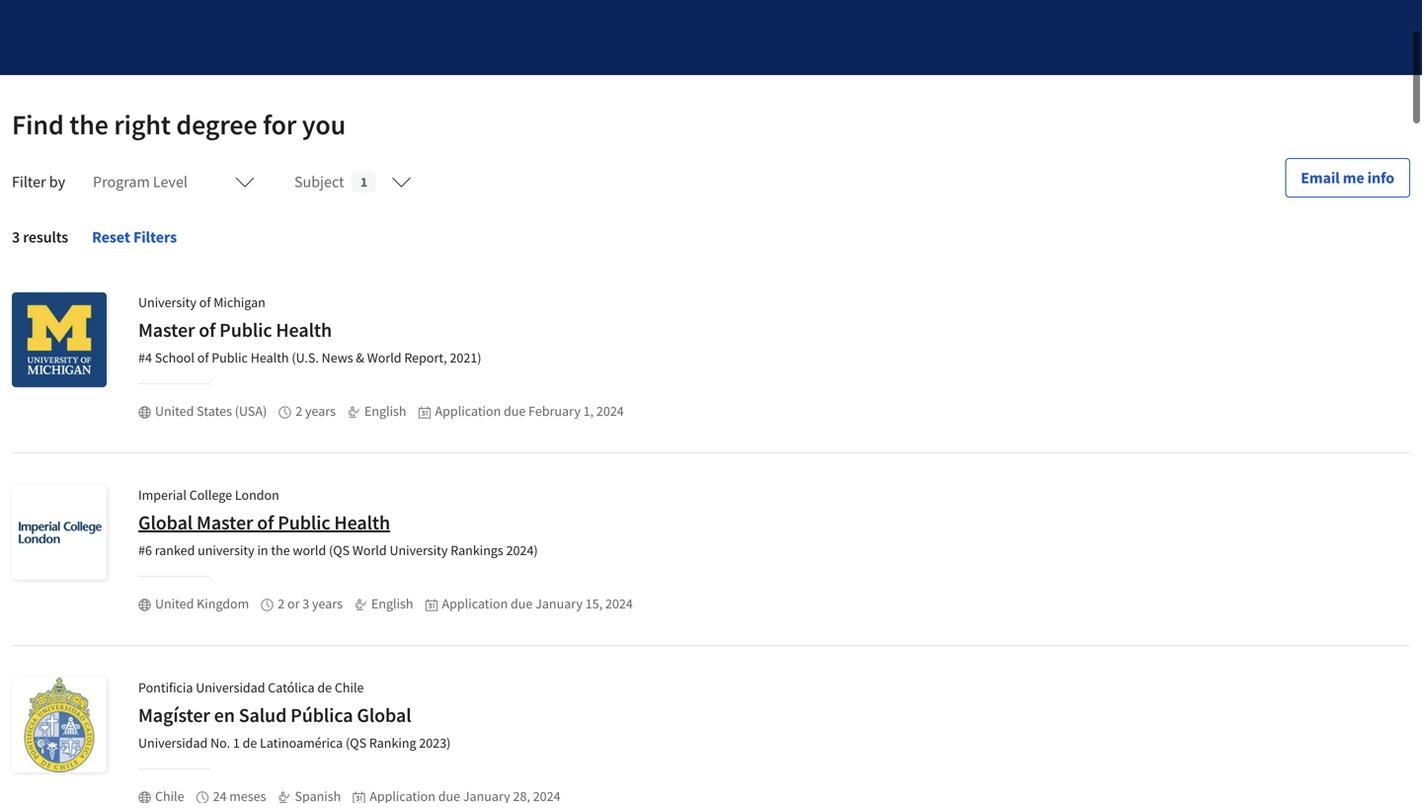 Task type: vqa. For each thing, say whether or not it's contained in the screenshot.
left have
no



Task type: describe. For each thing, give the bounding box(es) containing it.
2 years
[[296, 402, 336, 420]]

of down michigan
[[199, 318, 216, 342]]

application for master of public health
[[435, 402, 501, 420]]

0 horizontal spatial the
[[69, 107, 109, 142]]

university
[[198, 542, 255, 559]]

health inside the 'imperial college london global master of public health #6 ranked university in the world (qs world university rankings 2024)'
[[334, 510, 390, 535]]

united for global
[[155, 595, 194, 613]]

english for master of public health
[[365, 402, 407, 420]]

university inside university of michigan master of public health #4 school of public health (u.s. news & world report, 2021)
[[138, 293, 197, 311]]

program
[[93, 172, 150, 192]]

states
[[197, 402, 232, 420]]

2 for health
[[296, 402, 303, 420]]

ranked
[[155, 542, 195, 559]]

world for global master of public health
[[353, 542, 387, 559]]

2023)
[[419, 734, 451, 752]]

chile
[[335, 679, 364, 697]]

degree
[[176, 107, 258, 142]]

0 vertical spatial 3
[[12, 227, 20, 247]]

for
[[263, 107, 297, 142]]

pontificia
[[138, 679, 193, 697]]

united kingdom
[[155, 595, 249, 613]]

(usa)
[[235, 402, 267, 420]]

salud
[[239, 703, 287, 728]]

2 for public
[[278, 595, 285, 613]]

global inside pontificia universidad católica de chile magíster en salud pública global universidad no. 1 de latinoamérica (qs ranking 2023)
[[357, 703, 412, 728]]

public inside the 'imperial college london global master of public health #6 ranked university in the world (qs world university rankings 2024)'
[[278, 510, 331, 535]]

by
[[49, 172, 65, 192]]

of left michigan
[[199, 293, 211, 311]]

1 vertical spatial universidad
[[138, 734, 208, 752]]

filters
[[133, 227, 177, 247]]

level
[[153, 172, 188, 192]]

pontificia universidad católica de chile image
[[12, 678, 107, 773]]

1 horizontal spatial 1
[[361, 173, 368, 191]]

university of michigan master of public health #4 school of public health (u.s. news & world report, 2021)
[[138, 293, 482, 367]]

michigan
[[214, 293, 266, 311]]

0 vertical spatial de
[[318, 679, 332, 697]]

program level
[[93, 172, 188, 192]]

filter by
[[12, 172, 65, 192]]

imperial
[[138, 486, 187, 504]]

right
[[114, 107, 171, 142]]

school
[[155, 349, 195, 367]]

0 vertical spatial years
[[305, 402, 336, 420]]

15,
[[586, 595, 603, 613]]

latinoamérica
[[260, 734, 343, 752]]

0 vertical spatial health
[[276, 318, 332, 342]]

subject
[[294, 172, 344, 192]]

university inside the 'imperial college london global master of public health #6 ranked university in the world (qs world university rankings 2024)'
[[390, 542, 448, 559]]

university of michigan image
[[12, 293, 107, 387]]

2 or 3 years
[[278, 595, 343, 613]]

pública
[[291, 703, 353, 728]]

(qs inside pontificia universidad católica de chile magíster en salud pública global universidad no. 1 de latinoamérica (qs ranking 2023)
[[346, 734, 367, 752]]

reset filters
[[92, 227, 177, 247]]

email me info button
[[1286, 158, 1411, 198]]

news
[[322, 349, 353, 367]]

due for master of public health
[[504, 402, 526, 420]]

report,
[[405, 349, 447, 367]]

1,
[[584, 402, 594, 420]]

&
[[356, 349, 365, 367]]

imperial college london global master of public health #6 ranked university in the world (qs world university rankings 2024)
[[138, 486, 538, 559]]

of inside the 'imperial college london global master of public health #6 ranked university in the world (qs world university rankings 2024)'
[[257, 510, 274, 535]]

master inside the 'imperial college london global master of public health #6 ranked university in the world (qs world university rankings 2024)'
[[197, 510, 253, 535]]



Task type: locate. For each thing, give the bounding box(es) containing it.
0 vertical spatial universidad
[[196, 679, 265, 697]]

united left the kingdom on the bottom
[[155, 595, 194, 613]]

of right school
[[197, 349, 209, 367]]

(u.s.
[[292, 349, 319, 367]]

imperial college london image
[[12, 485, 107, 580]]

2024 for master of public health
[[597, 402, 624, 420]]

public right school
[[212, 349, 248, 367]]

2024)
[[507, 542, 538, 559]]

global up ranking
[[357, 703, 412, 728]]

pontificia universidad católica de chile magíster en salud pública global universidad no. 1 de latinoamérica (qs ranking 2023)
[[138, 679, 451, 752]]

no.
[[211, 734, 230, 752]]

universidad
[[196, 679, 265, 697], [138, 734, 208, 752]]

application due january 15, 2024
[[442, 595, 633, 613]]

english for global master of public health
[[371, 595, 414, 613]]

2 vertical spatial public
[[278, 510, 331, 535]]

de left chile
[[318, 679, 332, 697]]

college
[[189, 486, 232, 504]]

2 united from the top
[[155, 595, 194, 613]]

0 vertical spatial 2
[[296, 402, 303, 420]]

united states (usa)
[[155, 402, 267, 420]]

2024 right 1,
[[597, 402, 624, 420]]

(qs left ranking
[[346, 734, 367, 752]]

1 vertical spatial english
[[371, 595, 414, 613]]

2 left or
[[278, 595, 285, 613]]

world right '&'
[[367, 349, 402, 367]]

0 vertical spatial global
[[138, 510, 193, 535]]

0 vertical spatial english
[[365, 402, 407, 420]]

world for master of public health
[[367, 349, 402, 367]]

email
[[1302, 168, 1341, 188]]

united left states
[[155, 402, 194, 420]]

1 vertical spatial (qs
[[346, 734, 367, 752]]

january
[[536, 595, 583, 613]]

master
[[138, 318, 195, 342], [197, 510, 253, 535]]

global down "imperial"
[[138, 510, 193, 535]]

(qs right world
[[329, 542, 350, 559]]

application for global master of public health
[[442, 595, 508, 613]]

1 vertical spatial de
[[243, 734, 257, 752]]

0 vertical spatial world
[[367, 349, 402, 367]]

find the right degree for you
[[12, 107, 346, 142]]

due for global master of public health
[[511, 595, 533, 613]]

0 vertical spatial master
[[138, 318, 195, 342]]

2
[[296, 402, 303, 420], [278, 595, 285, 613]]

0 vertical spatial university
[[138, 293, 197, 311]]

0 horizontal spatial global
[[138, 510, 193, 535]]

application down 2021)
[[435, 402, 501, 420]]

years down (u.s.
[[305, 402, 336, 420]]

the right in
[[271, 542, 290, 559]]

kingdom
[[197, 595, 249, 613]]

2024 right 15,
[[606, 595, 633, 613]]

rankings
[[451, 542, 504, 559]]

1 united from the top
[[155, 402, 194, 420]]

1 vertical spatial 2024
[[606, 595, 633, 613]]

find
[[12, 107, 64, 142]]

1 right no.
[[233, 734, 240, 752]]

english
[[365, 402, 407, 420], [371, 595, 414, 613]]

1 horizontal spatial university
[[390, 542, 448, 559]]

master up university
[[197, 510, 253, 535]]

program level button
[[81, 158, 267, 206]]

university
[[138, 293, 197, 311], [390, 542, 448, 559]]

2024 for global master of public health
[[606, 595, 633, 613]]

1 vertical spatial university
[[390, 542, 448, 559]]

health left (u.s.
[[251, 349, 289, 367]]

de right no.
[[243, 734, 257, 752]]

or
[[288, 595, 300, 613]]

world inside university of michigan master of public health #4 school of public health (u.s. news & world report, 2021)
[[367, 349, 402, 367]]

of
[[199, 293, 211, 311], [199, 318, 216, 342], [197, 349, 209, 367], [257, 510, 274, 535]]

1 vertical spatial years
[[312, 595, 343, 613]]

application down rankings
[[442, 595, 508, 613]]

health up (u.s.
[[276, 318, 332, 342]]

in
[[257, 542, 268, 559]]

0 horizontal spatial de
[[243, 734, 257, 752]]

2 vertical spatial health
[[334, 510, 390, 535]]

1 inside pontificia universidad católica de chile magíster en salud pública global universidad no. 1 de latinoamérica (qs ranking 2023)
[[233, 734, 240, 752]]

2 right (usa)
[[296, 402, 303, 420]]

1 vertical spatial master
[[197, 510, 253, 535]]

0 vertical spatial 1
[[361, 173, 368, 191]]

english right 2 or 3 years
[[371, 595, 414, 613]]

due left february
[[504, 402, 526, 420]]

(qs
[[329, 542, 350, 559], [346, 734, 367, 752]]

1 vertical spatial 2
[[278, 595, 285, 613]]

united
[[155, 402, 194, 420], [155, 595, 194, 613]]

1 horizontal spatial 3
[[303, 595, 309, 613]]

info
[[1368, 168, 1395, 188]]

3
[[12, 227, 20, 247], [303, 595, 309, 613]]

global
[[138, 510, 193, 535], [357, 703, 412, 728]]

the right find
[[69, 107, 109, 142]]

3 left results
[[12, 227, 20, 247]]

ranking
[[369, 734, 417, 752]]

universidad down "magíster"
[[138, 734, 208, 752]]

#6
[[138, 542, 152, 559]]

0 horizontal spatial university
[[138, 293, 197, 311]]

application
[[435, 402, 501, 420], [442, 595, 508, 613]]

en
[[214, 703, 235, 728]]

health up 2 or 3 years
[[334, 510, 390, 535]]

2024
[[597, 402, 624, 420], [606, 595, 633, 613]]

0 horizontal spatial 1
[[233, 734, 240, 752]]

magíster
[[138, 703, 210, 728]]

years right or
[[312, 595, 343, 613]]

london
[[235, 486, 279, 504]]

world
[[367, 349, 402, 367], [353, 542, 387, 559]]

me
[[1344, 168, 1365, 188]]

1 vertical spatial health
[[251, 349, 289, 367]]

reset
[[92, 227, 130, 247]]

public up world
[[278, 510, 331, 535]]

3 right or
[[303, 595, 309, 613]]

the inside the 'imperial college london global master of public health #6 ranked university in the world (qs world university rankings 2024)'
[[271, 542, 290, 559]]

1 right subject
[[361, 173, 368, 191]]

1 vertical spatial due
[[511, 595, 533, 613]]

0 vertical spatial due
[[504, 402, 526, 420]]

(qs inside the 'imperial college london global master of public health #6 ranked university in the world (qs world university rankings 2024)'
[[329, 542, 350, 559]]

master up school
[[138, 318, 195, 342]]

universidad up en
[[196, 679, 265, 697]]

university left rankings
[[390, 542, 448, 559]]

results
[[23, 227, 68, 247]]

email me info
[[1302, 168, 1395, 188]]

public
[[220, 318, 272, 342], [212, 349, 248, 367], [278, 510, 331, 535]]

filter
[[12, 172, 46, 192]]

due
[[504, 402, 526, 420], [511, 595, 533, 613]]

0 horizontal spatial 2
[[278, 595, 285, 613]]

of up in
[[257, 510, 274, 535]]

1 horizontal spatial de
[[318, 679, 332, 697]]

application due february 1, 2024
[[435, 402, 624, 420]]

0 horizontal spatial master
[[138, 318, 195, 342]]

#4
[[138, 349, 152, 367]]

the
[[69, 107, 109, 142], [271, 542, 290, 559]]

1 vertical spatial united
[[155, 595, 194, 613]]

2021)
[[450, 349, 482, 367]]

3 results
[[12, 227, 68, 247]]

english down '&'
[[365, 402, 407, 420]]

0 vertical spatial (qs
[[329, 542, 350, 559]]

february
[[529, 402, 581, 420]]

global inside the 'imperial college london global master of public health #6 ranked university in the world (qs world university rankings 2024)'
[[138, 510, 193, 535]]

1 horizontal spatial master
[[197, 510, 253, 535]]

0 vertical spatial public
[[220, 318, 272, 342]]

reset filters button
[[76, 213, 193, 261]]

1 vertical spatial public
[[212, 349, 248, 367]]

1 horizontal spatial the
[[271, 542, 290, 559]]

master inside university of michigan master of public health #4 school of public health (u.s. news & world report, 2021)
[[138, 318, 195, 342]]

0 horizontal spatial 3
[[12, 227, 20, 247]]

world
[[293, 542, 326, 559]]

united for master
[[155, 402, 194, 420]]

public down michigan
[[220, 318, 272, 342]]

0 vertical spatial united
[[155, 402, 194, 420]]

due left january
[[511, 595, 533, 613]]

university up school
[[138, 293, 197, 311]]

health
[[276, 318, 332, 342], [251, 349, 289, 367], [334, 510, 390, 535]]

1 vertical spatial world
[[353, 542, 387, 559]]

1 vertical spatial global
[[357, 703, 412, 728]]

0 vertical spatial the
[[69, 107, 109, 142]]

years
[[305, 402, 336, 420], [312, 595, 343, 613]]

de
[[318, 679, 332, 697], [243, 734, 257, 752]]

world inside the 'imperial college london global master of public health #6 ranked university in the world (qs world university rankings 2024)'
[[353, 542, 387, 559]]

1 vertical spatial 3
[[303, 595, 309, 613]]

0 vertical spatial 2024
[[597, 402, 624, 420]]

you
[[302, 107, 346, 142]]

1 horizontal spatial global
[[357, 703, 412, 728]]

world right world
[[353, 542, 387, 559]]

0 vertical spatial application
[[435, 402, 501, 420]]

católica
[[268, 679, 315, 697]]

1 vertical spatial application
[[442, 595, 508, 613]]

1 vertical spatial the
[[271, 542, 290, 559]]

1
[[361, 173, 368, 191], [233, 734, 240, 752]]

1 horizontal spatial 2
[[296, 402, 303, 420]]

1 vertical spatial 1
[[233, 734, 240, 752]]



